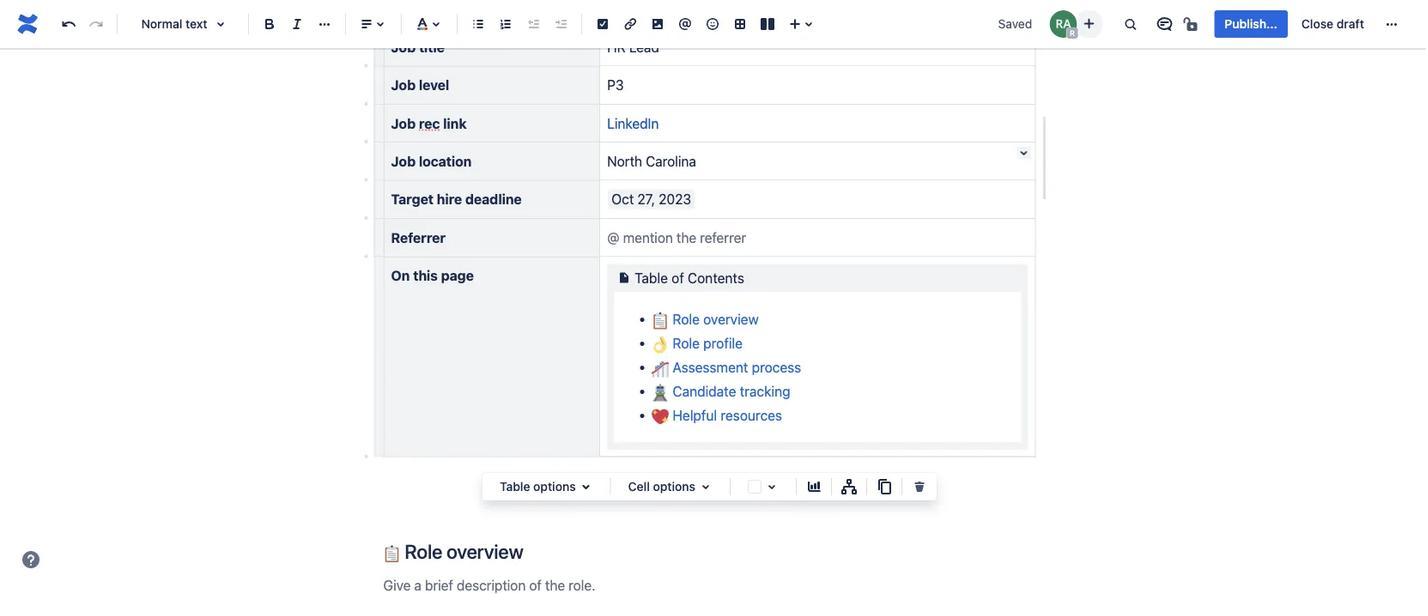 Task type: locate. For each thing, give the bounding box(es) containing it.
assessment process
[[669, 359, 802, 375]]

role
[[673, 311, 700, 327], [673, 335, 700, 351], [405, 540, 443, 564]]

1 options from the left
[[534, 480, 576, 494]]

target hire deadline
[[391, 191, 522, 208]]

title
[[419, 39, 445, 55]]

indent tab image
[[551, 14, 571, 34]]

ruby anderson image
[[1050, 10, 1077, 38]]

0 horizontal spatial role overview
[[401, 540, 524, 564]]

2 options from the left
[[653, 480, 696, 494]]

overview down table options
[[447, 540, 524, 564]]

assessment
[[673, 359, 749, 375]]

:tram: image
[[652, 384, 669, 401], [652, 384, 669, 401]]

options right cell at the left of page
[[653, 480, 696, 494]]

job up target
[[391, 153, 416, 169]]

role profile link
[[652, 335, 743, 353]]

2 job from the top
[[391, 77, 416, 93]]

editable content region
[[356, 0, 1064, 594]]

expand dropdown menu image left cell background icon
[[696, 477, 716, 497]]

0 horizontal spatial options
[[534, 480, 576, 494]]

manage connected data image
[[839, 477, 860, 497]]

role inside 'role overview' link
[[673, 311, 700, 327]]

0 vertical spatial role overview
[[669, 311, 759, 327]]

2023
[[659, 191, 691, 208]]

options inside popup button
[[653, 480, 696, 494]]

oct
[[612, 191, 634, 208]]

cell options
[[628, 480, 696, 494]]

link image
[[620, 14, 641, 34]]

of
[[672, 270, 684, 286]]

options for table options
[[534, 480, 576, 494]]

process
[[752, 359, 802, 375]]

1 job from the top
[[391, 39, 416, 55]]

emoji image
[[703, 14, 723, 34]]

chart image
[[804, 477, 825, 497]]

0 horizontal spatial table
[[500, 480, 530, 494]]

overview up profile
[[704, 311, 759, 327]]

job
[[391, 39, 416, 55], [391, 77, 416, 93], [391, 115, 416, 131], [391, 153, 416, 169]]

role profile
[[669, 335, 743, 351]]

role overview
[[669, 311, 759, 327], [401, 540, 524, 564]]

overview
[[704, 311, 759, 327], [447, 540, 524, 564]]

close
[[1302, 17, 1334, 31]]

helpful
[[673, 407, 717, 423]]

more image
[[1382, 14, 1403, 34]]

table inside popup button
[[500, 480, 530, 494]]

job left rec
[[391, 115, 416, 131]]

expand dropdown menu image
[[576, 477, 597, 497], [696, 477, 716, 497]]

linkedin
[[607, 115, 659, 131]]

location
[[419, 153, 472, 169]]

on
[[391, 268, 410, 284]]

1 expand dropdown menu image from the left
[[576, 477, 597, 497]]

1 vertical spatial role
[[673, 335, 700, 351]]

1 horizontal spatial expand dropdown menu image
[[696, 477, 716, 497]]

table of contents image
[[614, 268, 635, 288]]

role for role profile link
[[673, 335, 700, 351]]

remove image
[[910, 477, 930, 497]]

normal
[[141, 17, 182, 31]]

helpful resources
[[669, 407, 783, 423]]

1 horizontal spatial role overview
[[669, 311, 759, 327]]

carolina
[[646, 153, 696, 169]]

0 vertical spatial overview
[[704, 311, 759, 327]]

0 horizontal spatial overview
[[447, 540, 524, 564]]

1 horizontal spatial table
[[635, 270, 668, 286]]

expand dropdown menu image left cell at the left of page
[[576, 477, 597, 497]]

:ok_hand: image
[[652, 336, 669, 353]]

2 expand dropdown menu image from the left
[[696, 477, 716, 497]]

job for job level
[[391, 77, 416, 93]]

north
[[607, 153, 643, 169]]

job for job rec link
[[391, 115, 416, 131]]

bold ⌘b image
[[259, 14, 280, 34]]

3 job from the top
[[391, 115, 416, 131]]

align left image
[[356, 14, 377, 34]]

link
[[443, 115, 467, 131]]

table for table options
[[500, 480, 530, 494]]

hr
[[607, 39, 626, 55]]

job rec link
[[391, 115, 467, 131]]

resources
[[721, 407, 783, 423]]

role overview link
[[652, 311, 759, 329]]

job left the title on the top of page
[[391, 39, 416, 55]]

0 vertical spatial table
[[635, 270, 668, 286]]

4 job from the top
[[391, 153, 416, 169]]

hr lead
[[607, 39, 660, 55]]

role inside role profile link
[[673, 335, 700, 351]]

action item image
[[593, 14, 613, 34]]

1 vertical spatial role overview
[[401, 540, 524, 564]]

on this page
[[391, 268, 474, 284]]

table for table of contents
[[635, 270, 668, 286]]

options
[[534, 480, 576, 494], [653, 480, 696, 494]]

invite to edit image
[[1079, 13, 1100, 34]]

:roller_coaster: image
[[652, 360, 669, 377]]

job left level
[[391, 77, 416, 93]]

0 vertical spatial role
[[673, 311, 700, 327]]

27,
[[638, 191, 655, 208]]

job for job title
[[391, 39, 416, 55]]

copy image
[[874, 477, 895, 497]]

this
[[413, 268, 438, 284]]

:clipboard: image
[[652, 312, 669, 329], [652, 312, 669, 329], [384, 546, 401, 563], [384, 546, 401, 563]]

0 horizontal spatial expand dropdown menu image
[[576, 477, 597, 497]]

table options
[[500, 480, 576, 494]]

table image
[[730, 14, 751, 34]]

add image, video, or file image
[[648, 14, 668, 34]]

options left cell at the left of page
[[534, 480, 576, 494]]

page
[[441, 268, 474, 284]]

1 vertical spatial table
[[500, 480, 530, 494]]

1 vertical spatial overview
[[447, 540, 524, 564]]

normal text button
[[125, 5, 241, 43]]

options inside popup button
[[534, 480, 576, 494]]

rec
[[419, 115, 440, 131]]

table
[[635, 270, 668, 286], [500, 480, 530, 494]]

helpful resources link
[[652, 407, 783, 425]]

cell background image
[[762, 477, 783, 497]]

mention image
[[675, 14, 696, 34]]

level
[[419, 77, 449, 93]]

1 horizontal spatial options
[[653, 480, 696, 494]]



Task type: vqa. For each thing, say whether or not it's contained in the screenshot.
the leftmost options
yes



Task type: describe. For each thing, give the bounding box(es) containing it.
confluence image
[[14, 10, 41, 38]]

candidate tracking link
[[652, 383, 791, 401]]

contents
[[688, 270, 745, 286]]

oct 27, 2023
[[612, 191, 691, 208]]

layouts image
[[758, 14, 778, 34]]

target
[[391, 191, 434, 208]]

outdent ⇧tab image
[[523, 14, 544, 34]]

job title
[[391, 39, 445, 55]]

candidate
[[673, 383, 737, 399]]

table options button
[[490, 477, 604, 497]]

no restrictions image
[[1182, 14, 1203, 34]]

comment icon image
[[1155, 14, 1175, 34]]

job level
[[391, 77, 449, 93]]

table of contents
[[635, 270, 745, 286]]

lead
[[629, 39, 660, 55]]

expand dropdown menu image for table options
[[576, 477, 597, 497]]

candidate tracking
[[669, 383, 791, 399]]

:ok_hand: image
[[652, 336, 669, 353]]

publish... button
[[1215, 10, 1288, 38]]

north carolina
[[607, 153, 696, 169]]

hire
[[437, 191, 462, 208]]

cell
[[628, 480, 650, 494]]

role for 'role overview' link
[[673, 311, 700, 327]]

role overview inside 'role overview' link
[[669, 311, 759, 327]]

tracking
[[740, 383, 791, 399]]

redo ⌘⇧z image
[[86, 14, 107, 34]]

expand dropdown menu image for cell options
[[696, 477, 716, 497]]

:sparkling_heart: image
[[652, 408, 669, 425]]

publish...
[[1225, 17, 1278, 31]]

undo ⌘z image
[[58, 14, 79, 34]]

linkedin link
[[607, 115, 659, 131]]

:roller_coaster: image
[[652, 360, 669, 377]]

draft
[[1337, 17, 1365, 31]]

confluence image
[[14, 10, 41, 38]]

close draft
[[1302, 17, 1365, 31]]

job location
[[391, 153, 472, 169]]

numbered list ⌘⇧7 image
[[496, 14, 516, 34]]

deadline
[[466, 191, 522, 208]]

text
[[186, 17, 207, 31]]

referrer
[[391, 229, 446, 246]]

italic ⌘i image
[[287, 14, 308, 34]]

1 horizontal spatial overview
[[704, 311, 759, 327]]

job for job location
[[391, 153, 416, 169]]

assessment process link
[[652, 359, 802, 377]]

close draft button
[[1292, 10, 1375, 38]]

normal text
[[141, 17, 207, 31]]

more formatting image
[[314, 14, 335, 34]]

find and replace image
[[1120, 14, 1141, 34]]

saved
[[999, 17, 1033, 31]]

bullet list ⌘⇧8 image
[[468, 14, 489, 34]]

cell options button
[[618, 477, 723, 497]]

2 vertical spatial role
[[405, 540, 443, 564]]

p3
[[607, 77, 624, 93]]

:sparkling_heart: image
[[652, 408, 669, 425]]

profile
[[704, 335, 743, 351]]

help image
[[21, 550, 41, 570]]

options for cell options
[[653, 480, 696, 494]]



